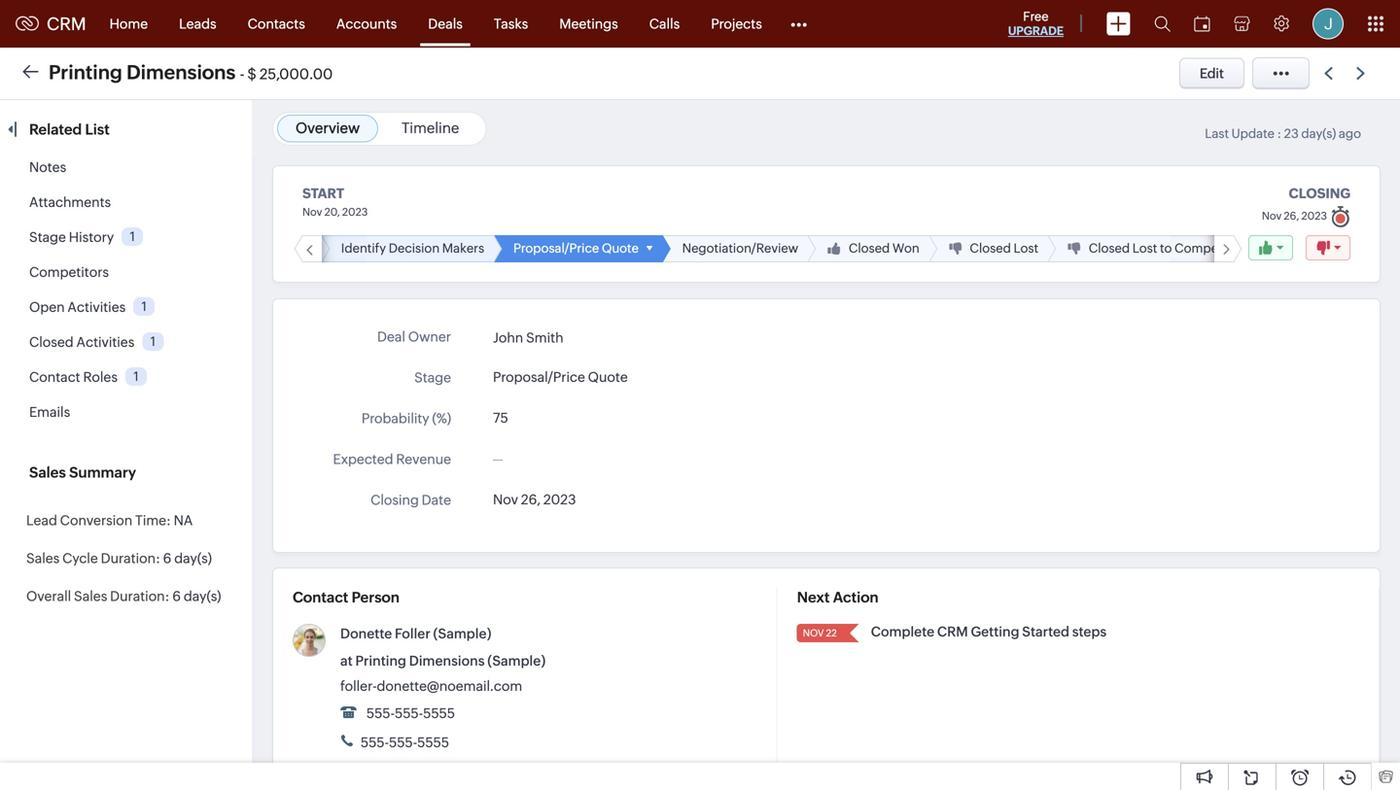 Task type: describe. For each thing, give the bounding box(es) containing it.
list
[[85, 121, 110, 138]]

competition
[[1175, 241, 1250, 256]]

1 vertical spatial 555-555-5555
[[358, 736, 450, 751]]

sales for sales summary
[[29, 465, 66, 482]]

0 horizontal spatial printing
[[49, 61, 122, 84]]

at
[[341, 654, 353, 669]]

donette
[[341, 627, 392, 642]]

next action
[[798, 590, 879, 607]]

search image
[[1155, 16, 1171, 32]]

create menu image
[[1107, 12, 1131, 36]]

foller-
[[341, 679, 377, 695]]

deal
[[377, 329, 406, 345]]

0 vertical spatial proposal/price
[[514, 241, 599, 256]]

notes link
[[29, 160, 66, 175]]

1 for stage history
[[130, 229, 135, 244]]

identify decision makers
[[341, 241, 485, 256]]

emails
[[29, 405, 70, 420]]

edit button
[[1180, 58, 1245, 89]]

26, inside closing nov 26, 2023
[[1285, 210, 1300, 222]]

next record image
[[1357, 67, 1370, 80]]

2023 for closing
[[1302, 210, 1328, 222]]

attachments
[[29, 195, 111, 210]]

day(s) for last update : 23 day(s) ago
[[1302, 126, 1337, 141]]

meetings link
[[544, 0, 634, 47]]

stage history
[[29, 230, 114, 245]]

1 for closed activities
[[151, 335, 156, 349]]

upgrade
[[1009, 24, 1064, 37]]

tasks link
[[479, 0, 544, 47]]

-
[[240, 66, 245, 83]]

nov left the 22
[[803, 628, 825, 639]]

1 vertical spatial crm
[[938, 625, 969, 640]]

2023 for start
[[342, 206, 368, 218]]

donette foller (sample)
[[341, 627, 492, 642]]

revenue
[[396, 452, 451, 467]]

lost for closed lost
[[1014, 241, 1039, 256]]

6 for sales cycle duration:
[[163, 551, 172, 567]]

john
[[493, 330, 524, 346]]

closed activities link
[[29, 335, 135, 350]]

2 vertical spatial sales
[[74, 589, 107, 605]]

closed lost
[[970, 241, 1039, 256]]

lost for closed lost to competition
[[1133, 241, 1158, 256]]

open activities link
[[29, 300, 126, 315]]

0 horizontal spatial 26,
[[521, 492, 541, 508]]

timeline link
[[402, 120, 460, 137]]

update
[[1232, 126, 1275, 141]]

timeline
[[402, 120, 460, 137]]

leads
[[179, 16, 217, 32]]

sales for sales cycle duration: 6 day(s)
[[26, 551, 60, 567]]

20,
[[325, 206, 340, 218]]

deal owner
[[377, 329, 451, 345]]

na
[[174, 513, 193, 529]]

calendar image
[[1195, 16, 1211, 32]]

calls
[[650, 16, 680, 32]]

0 horizontal spatial dimensions
[[127, 61, 236, 84]]

closing nov 26, 2023
[[1263, 186, 1351, 222]]

emails link
[[29, 405, 70, 420]]

deals
[[428, 16, 463, 32]]

contacts link
[[232, 0, 321, 47]]

getting
[[971, 625, 1020, 640]]

accounts
[[336, 16, 397, 32]]

cycle
[[62, 551, 98, 567]]

last
[[1206, 126, 1230, 141]]

donette foller (sample) link
[[341, 627, 492, 642]]

1 vertical spatial proposal/price quote
[[493, 370, 628, 385]]

contact roles
[[29, 370, 118, 385]]

expected revenue
[[333, 452, 451, 467]]

activities for open activities
[[68, 300, 126, 315]]

25,000.00
[[260, 66, 333, 83]]

notes
[[29, 160, 66, 175]]

edit
[[1200, 66, 1225, 81]]

history
[[69, 230, 114, 245]]

contact person
[[293, 590, 400, 607]]

start nov 20, 2023
[[303, 186, 368, 218]]

competitors link
[[29, 265, 109, 280]]

to
[[1161, 241, 1173, 256]]

meetings
[[560, 16, 618, 32]]

$
[[248, 66, 257, 83]]

previous record image
[[1325, 67, 1334, 80]]

related
[[29, 121, 82, 138]]

crm link
[[16, 14, 86, 34]]

overall
[[26, 589, 71, 605]]

time:
[[135, 513, 171, 529]]

probability (%)
[[362, 411, 451, 427]]

1 vertical spatial printing
[[356, 654, 407, 669]]

:
[[1278, 126, 1282, 141]]

lead conversion time: na
[[26, 513, 193, 529]]

1 for contact roles
[[134, 370, 139, 384]]

1 vertical spatial dimensions
[[409, 654, 485, 669]]

expected
[[333, 452, 394, 467]]

overview
[[296, 120, 360, 137]]

1 vertical spatial quote
[[588, 370, 628, 385]]

home link
[[94, 0, 164, 47]]

last update : 23 day(s) ago
[[1206, 126, 1362, 141]]

start
[[303, 186, 344, 201]]

free upgrade
[[1009, 9, 1064, 37]]

projects link
[[696, 0, 778, 47]]



Task type: locate. For each thing, give the bounding box(es) containing it.
1 horizontal spatial 2023
[[544, 492, 576, 508]]

foller-donette@noemail.com link
[[341, 679, 523, 695]]

closed down open
[[29, 335, 74, 350]]

1 vertical spatial duration:
[[110, 589, 170, 605]]

printing down donette
[[356, 654, 407, 669]]

0 vertical spatial (sample)
[[433, 627, 492, 642]]

sales up lead
[[29, 465, 66, 482]]

contact left the person
[[293, 590, 349, 607]]

6 down sales cycle duration: 6 day(s)
[[172, 589, 181, 605]]

1 vertical spatial day(s)
[[174, 551, 212, 567]]

0 horizontal spatial stage
[[29, 230, 66, 245]]

complete
[[871, 625, 935, 640]]

2023
[[342, 206, 368, 218], [1302, 210, 1328, 222], [544, 492, 576, 508]]

lead
[[26, 513, 57, 529]]

closed
[[849, 241, 890, 256], [970, 241, 1012, 256], [1089, 241, 1131, 256], [29, 335, 74, 350]]

dimensions down leads
[[127, 61, 236, 84]]

(sample) up printing dimensions (sample) link
[[433, 627, 492, 642]]

26, right date
[[521, 492, 541, 508]]

probability
[[362, 411, 430, 427]]

1 right "roles"
[[134, 370, 139, 384]]

1 horizontal spatial dimensions
[[409, 654, 485, 669]]

calls link
[[634, 0, 696, 47]]

closing
[[1290, 186, 1351, 201]]

won
[[893, 241, 920, 256]]

sales down cycle
[[74, 589, 107, 605]]

started
[[1023, 625, 1070, 640]]

sales cycle duration: 6 day(s)
[[26, 551, 212, 567]]

sales summary
[[29, 465, 136, 482]]

search element
[[1143, 0, 1183, 48]]

identify
[[341, 241, 386, 256]]

0 vertical spatial quote
[[602, 241, 639, 256]]

1 right history
[[130, 229, 135, 244]]

dimensions up donette@noemail.com
[[409, 654, 485, 669]]

1 horizontal spatial 26,
[[1285, 210, 1300, 222]]

0 horizontal spatial 2023
[[342, 206, 368, 218]]

negotiation/review
[[683, 241, 799, 256]]

2 horizontal spatial 2023
[[1302, 210, 1328, 222]]

closed left to
[[1089, 241, 1131, 256]]

0 vertical spatial contact
[[29, 370, 80, 385]]

26, down closing
[[1285, 210, 1300, 222]]

printing dimensions (sample) link
[[356, 654, 546, 669]]

smith
[[526, 330, 564, 346]]

closed for closed activities
[[29, 335, 74, 350]]

dimensions
[[127, 61, 236, 84], [409, 654, 485, 669]]

contact for contact roles
[[29, 370, 80, 385]]

crm left getting
[[938, 625, 969, 640]]

printing up the list
[[49, 61, 122, 84]]

nov 26, 2023
[[493, 492, 576, 508]]

day(s) for sales cycle duration: 6 day(s)
[[174, 551, 212, 567]]

activities up "roles"
[[76, 335, 135, 350]]

1 horizontal spatial printing
[[356, 654, 407, 669]]

leads link
[[164, 0, 232, 47]]

0 vertical spatial activities
[[68, 300, 126, 315]]

decision
[[389, 241, 440, 256]]

complete crm getting started steps
[[871, 625, 1107, 640]]

(%)
[[432, 411, 451, 427]]

crm left home
[[47, 14, 86, 34]]

donette@noemail.com
[[377, 679, 523, 695]]

competitors
[[29, 265, 109, 280]]

555-555-5555 down foller-donette@noemail.com
[[358, 736, 450, 751]]

next
[[798, 590, 830, 607]]

555-
[[367, 706, 395, 722], [395, 706, 423, 722], [361, 736, 389, 751], [389, 736, 417, 751]]

5555
[[423, 706, 455, 722], [417, 736, 450, 751]]

foller-donette@noemail.com
[[341, 679, 523, 695]]

contact up emails link
[[29, 370, 80, 385]]

1 vertical spatial stage
[[415, 370, 451, 386]]

activities up closed activities link
[[68, 300, 126, 315]]

projects
[[711, 16, 763, 32]]

summary
[[69, 465, 136, 482]]

day(s) for overall sales duration: 6 day(s)
[[184, 589, 221, 605]]

0 vertical spatial printing
[[49, 61, 122, 84]]

deals link
[[413, 0, 479, 47]]

1 lost from the left
[[1014, 241, 1039, 256]]

roles
[[83, 370, 118, 385]]

1 vertical spatial (sample)
[[488, 654, 546, 669]]

proposal/price up smith
[[514, 241, 599, 256]]

day(s)
[[1302, 126, 1337, 141], [174, 551, 212, 567], [184, 589, 221, 605]]

profile element
[[1302, 0, 1356, 47]]

proposal/price quote up smith
[[514, 241, 639, 256]]

proposal/price quote down smith
[[493, 370, 628, 385]]

closed for closed lost
[[970, 241, 1012, 256]]

free
[[1024, 9, 1049, 24]]

1 horizontal spatial 6
[[172, 589, 181, 605]]

action
[[834, 590, 879, 607]]

0 vertical spatial duration:
[[101, 551, 160, 567]]

duration: for overall sales duration:
[[110, 589, 170, 605]]

closed for closed lost to competition
[[1089, 241, 1131, 256]]

26,
[[1285, 210, 1300, 222], [521, 492, 541, 508]]

(sample)
[[433, 627, 492, 642], [488, 654, 546, 669]]

1 vertical spatial 5555
[[417, 736, 450, 751]]

contact for contact person
[[293, 590, 349, 607]]

nov inside closing nov 26, 2023
[[1263, 210, 1282, 222]]

contact roles link
[[29, 370, 118, 385]]

23
[[1285, 126, 1300, 141]]

6 for overall sales duration:
[[172, 589, 181, 605]]

create menu element
[[1095, 0, 1143, 47]]

0 vertical spatial 6
[[163, 551, 172, 567]]

open
[[29, 300, 65, 315]]

6 down time:
[[163, 551, 172, 567]]

closed lost to competition
[[1089, 241, 1250, 256]]

closed left won on the top right
[[849, 241, 890, 256]]

nov left 20,
[[303, 206, 322, 218]]

1 right "open activities"
[[142, 299, 147, 314]]

0 vertical spatial stage
[[29, 230, 66, 245]]

stage for stage
[[415, 370, 451, 386]]

sales
[[29, 465, 66, 482], [26, 551, 60, 567], [74, 589, 107, 605]]

activities for closed activities
[[76, 335, 135, 350]]

1
[[130, 229, 135, 244], [142, 299, 147, 314], [151, 335, 156, 349], [134, 370, 139, 384]]

overall sales duration: 6 day(s)
[[26, 589, 221, 605]]

555-555-5555 down foller-donette@noemail.com link at the left
[[364, 706, 455, 722]]

proposal/price down smith
[[493, 370, 586, 385]]

0 horizontal spatial 6
[[163, 551, 172, 567]]

date
[[422, 493, 451, 508]]

1 for open activities
[[142, 299, 147, 314]]

1 horizontal spatial crm
[[938, 625, 969, 640]]

ago
[[1340, 126, 1362, 141]]

1 horizontal spatial stage
[[415, 370, 451, 386]]

printing
[[49, 61, 122, 84], [356, 654, 407, 669]]

(sample) up donette@noemail.com
[[488, 654, 546, 669]]

1 vertical spatial proposal/price
[[493, 370, 586, 385]]

steps
[[1073, 625, 1107, 640]]

0 vertical spatial 26,
[[1285, 210, 1300, 222]]

1 vertical spatial 26,
[[521, 492, 541, 508]]

conversion
[[60, 513, 133, 529]]

2 lost from the left
[[1133, 241, 1158, 256]]

0 vertical spatial 555-555-5555
[[364, 706, 455, 722]]

Other Modules field
[[778, 8, 820, 39]]

stage for stage history
[[29, 230, 66, 245]]

6
[[163, 551, 172, 567], [172, 589, 181, 605]]

2 vertical spatial day(s)
[[184, 589, 221, 605]]

stage up the competitors link
[[29, 230, 66, 245]]

printing dimensions - $ 25,000.00
[[49, 61, 333, 84]]

nov
[[303, 206, 322, 218], [1263, 210, 1282, 222], [493, 492, 519, 508], [803, 628, 825, 639]]

0 vertical spatial 5555
[[423, 706, 455, 722]]

accounts link
[[321, 0, 413, 47]]

2023 inside closing nov 26, 2023
[[1302, 210, 1328, 222]]

at printing dimensions (sample)
[[341, 654, 546, 669]]

1 horizontal spatial contact
[[293, 590, 349, 607]]

sales left cycle
[[26, 551, 60, 567]]

1 vertical spatial 6
[[172, 589, 181, 605]]

1 vertical spatial contact
[[293, 590, 349, 607]]

closed right won on the top right
[[970, 241, 1012, 256]]

makers
[[442, 241, 485, 256]]

0 vertical spatial dimensions
[[127, 61, 236, 84]]

nov down :
[[1263, 210, 1282, 222]]

1 horizontal spatial lost
[[1133, 241, 1158, 256]]

0 horizontal spatial crm
[[47, 14, 86, 34]]

1 vertical spatial activities
[[76, 335, 135, 350]]

closing date
[[371, 493, 451, 508]]

0 vertical spatial day(s)
[[1302, 126, 1337, 141]]

0 vertical spatial proposal/price quote
[[514, 241, 639, 256]]

lost
[[1014, 241, 1039, 256], [1133, 241, 1158, 256]]

owner
[[408, 329, 451, 345]]

1 right "closed activities"
[[151, 335, 156, 349]]

0 vertical spatial sales
[[29, 465, 66, 482]]

stage
[[29, 230, 66, 245], [415, 370, 451, 386]]

0 vertical spatial crm
[[47, 14, 86, 34]]

duration: up overall sales duration: 6 day(s) on the bottom left
[[101, 551, 160, 567]]

2023 inside start nov 20, 2023
[[342, 206, 368, 218]]

overview link
[[296, 120, 360, 137]]

nov right date
[[493, 492, 519, 508]]

nov 22
[[803, 628, 837, 639]]

closed for closed won
[[849, 241, 890, 256]]

attachments link
[[29, 195, 111, 210]]

duration: for sales cycle duration:
[[101, 551, 160, 567]]

0 horizontal spatial contact
[[29, 370, 80, 385]]

stage down 'owner'
[[415, 370, 451, 386]]

0 horizontal spatial lost
[[1014, 241, 1039, 256]]

22
[[826, 628, 837, 639]]

profile image
[[1313, 8, 1345, 39]]

1 vertical spatial sales
[[26, 551, 60, 567]]

nov inside start nov 20, 2023
[[303, 206, 322, 218]]

closed activities
[[29, 335, 135, 350]]

crm
[[47, 14, 86, 34], [938, 625, 969, 640]]

stage history link
[[29, 230, 114, 245]]

complete crm getting started steps link
[[871, 625, 1107, 640]]

duration: down sales cycle duration: 6 day(s)
[[110, 589, 170, 605]]

john smith
[[493, 330, 564, 346]]



Task type: vqa. For each thing, say whether or not it's contained in the screenshot.


